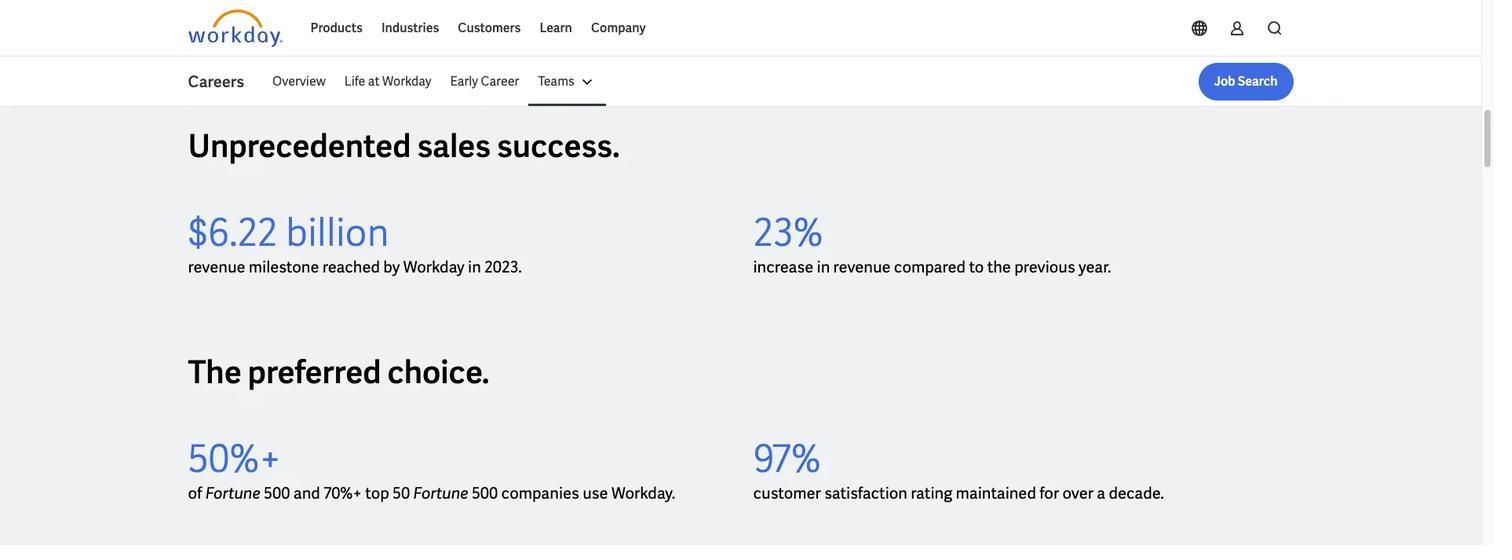 Task type: vqa. For each thing, say whether or not it's contained in the screenshot.
maximum inside Embedded AI for maximum performance.
no



Task type: locate. For each thing, give the bounding box(es) containing it.
2 500 from the left
[[472, 483, 498, 504]]

workday inside $6.22 billion revenue milestone reached by workday in 2023.
[[403, 257, 465, 278]]

learn button
[[531, 9, 582, 47]]

the
[[988, 257, 1012, 278]]

fortune right 50
[[414, 483, 469, 504]]

500 left companies
[[472, 483, 498, 504]]

teams button
[[529, 63, 606, 101]]

search
[[1238, 73, 1278, 90]]

in
[[468, 257, 481, 278], [817, 257, 830, 278]]

top
[[365, 483, 389, 504]]

revenue
[[188, 257, 245, 278], [834, 257, 891, 278]]

97%
[[754, 435, 822, 483]]

revenue left milestone on the left of page
[[188, 257, 245, 278]]

in inside $6.22 billion revenue milestone reached by workday in 2023.
[[468, 257, 481, 278]]

menu containing overview
[[263, 63, 606, 101]]

50%+
[[188, 435, 281, 483]]

workday right at
[[382, 73, 432, 90]]

2023.
[[485, 257, 522, 278]]

industries
[[382, 20, 439, 36]]

the preferred choice.
[[188, 352, 490, 393]]

1 horizontal spatial 500
[[472, 483, 498, 504]]

1 horizontal spatial revenue
[[834, 257, 891, 278]]

company button
[[582, 9, 655, 47]]

year.
[[1079, 257, 1112, 278]]

milestone
[[249, 257, 319, 278]]

products
[[311, 20, 363, 36]]

workday
[[382, 73, 432, 90], [403, 257, 465, 278]]

life
[[345, 73, 366, 90]]

1 horizontal spatial fortune
[[414, 483, 469, 504]]

a
[[1098, 483, 1106, 504]]

2 fortune from the left
[[414, 483, 469, 504]]

0 horizontal spatial 500
[[264, 483, 290, 504]]

customers
[[458, 20, 521, 36]]

workday right by
[[403, 257, 465, 278]]

1 fortune from the left
[[206, 483, 261, 504]]

careers
[[188, 71, 244, 92]]

careers link
[[188, 71, 263, 93]]

in right increase
[[817, 257, 830, 278]]

products button
[[301, 9, 372, 47]]

1 in from the left
[[468, 257, 481, 278]]

1 revenue from the left
[[188, 257, 245, 278]]

rating
[[911, 483, 953, 504]]

500
[[264, 483, 290, 504], [472, 483, 498, 504]]

2 in from the left
[[817, 257, 830, 278]]

1 horizontal spatial in
[[817, 257, 830, 278]]

list
[[263, 63, 1294, 101]]

the
[[188, 352, 242, 393]]

job search link
[[1199, 63, 1294, 101]]

unprecedented
[[188, 126, 411, 167]]

97% customer satisfaction rating maintained for over a decade.
[[754, 435, 1165, 504]]

early career link
[[441, 63, 529, 101]]

23% increase in revenue compared to the previous year.
[[754, 208, 1112, 278]]

compared
[[895, 257, 966, 278]]

2 revenue from the left
[[834, 257, 891, 278]]

0 horizontal spatial fortune
[[206, 483, 261, 504]]

500 left "and"
[[264, 483, 290, 504]]

1 500 from the left
[[264, 483, 290, 504]]

customer
[[754, 483, 822, 504]]

at
[[368, 73, 380, 90]]

0 horizontal spatial revenue
[[188, 257, 245, 278]]

and
[[294, 483, 320, 504]]

50
[[393, 483, 410, 504]]

fortune
[[206, 483, 261, 504], [414, 483, 469, 504]]

career
[[481, 73, 520, 90]]

billion
[[286, 208, 389, 257]]

life at workday
[[345, 73, 432, 90]]

of
[[188, 483, 202, 504]]

success.
[[497, 126, 620, 167]]

unprecedented sales success.
[[188, 126, 620, 167]]

23%
[[754, 208, 824, 257]]

0 vertical spatial workday
[[382, 73, 432, 90]]

menu
[[263, 63, 606, 101]]

1 vertical spatial workday
[[403, 257, 465, 278]]

0 horizontal spatial in
[[468, 257, 481, 278]]

to
[[970, 257, 985, 278]]

increase
[[754, 257, 814, 278]]

revenue left compared
[[834, 257, 891, 278]]

fortune right of on the bottom left of the page
[[206, 483, 261, 504]]

in left '2023.' at left
[[468, 257, 481, 278]]

companies
[[502, 483, 580, 504]]

life at workday link
[[335, 63, 441, 101]]

$6.22
[[188, 208, 277, 257]]



Task type: describe. For each thing, give the bounding box(es) containing it.
list containing overview
[[263, 63, 1294, 101]]

teams
[[538, 73, 575, 90]]

early
[[450, 73, 478, 90]]

decade.
[[1110, 483, 1165, 504]]

job
[[1215, 73, 1236, 90]]

revenue inside $6.22 billion revenue milestone reached by workday in 2023.
[[188, 257, 245, 278]]

in inside 23% increase in revenue compared to the previous year.
[[817, 257, 830, 278]]

reached
[[323, 257, 380, 278]]

go to the homepage image
[[188, 9, 282, 47]]

50%+ of fortune 500 and 70%+ top 50 fortune 500 companies use workday.
[[188, 435, 676, 504]]

$6.22 billion revenue milestone reached by workday in 2023.
[[188, 208, 522, 278]]

industries button
[[372, 9, 449, 47]]

choice.
[[388, 352, 490, 393]]

revenue inside 23% increase in revenue compared to the previous year.
[[834, 257, 891, 278]]

maintained
[[956, 483, 1037, 504]]

overview
[[273, 73, 326, 90]]

overview link
[[263, 63, 335, 101]]

satisfaction
[[825, 483, 908, 504]]

workday.
[[612, 483, 676, 504]]

why workday image of sales image
[[659, 0, 1294, 77]]

by
[[384, 257, 400, 278]]

learn
[[540, 20, 573, 36]]

use
[[583, 483, 608, 504]]

job search
[[1215, 73, 1278, 90]]

70%+
[[324, 483, 362, 504]]

for
[[1040, 483, 1060, 504]]

previous
[[1015, 257, 1076, 278]]

over
[[1063, 483, 1094, 504]]

preferred
[[248, 352, 381, 393]]

company
[[591, 20, 646, 36]]

early career
[[450, 73, 520, 90]]

sales
[[417, 126, 491, 167]]

customers button
[[449, 9, 531, 47]]



